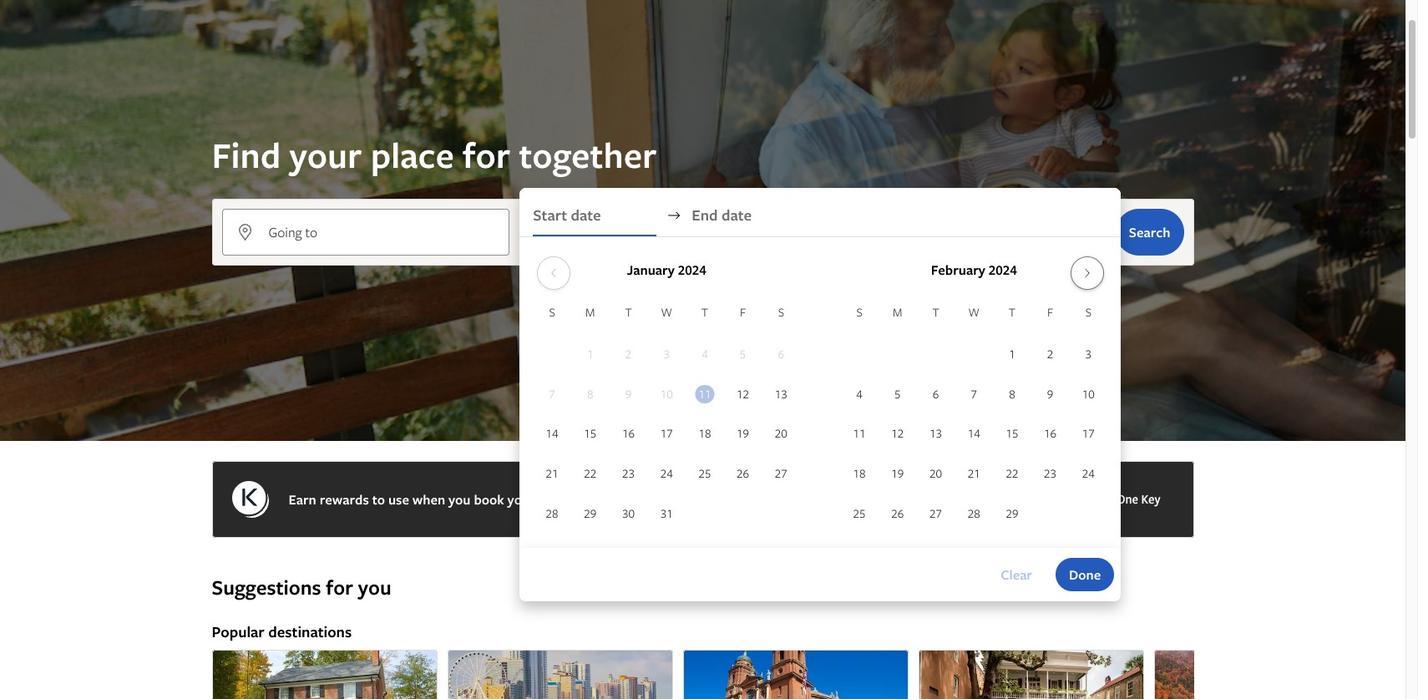 Task type: describe. For each thing, give the bounding box(es) containing it.
7
[[971, 386, 977, 402]]

application inside wizard region
[[533, 250, 1108, 535]]

2 17 button from the left
[[1070, 415, 1108, 453]]

25 inside 'january 2024' element
[[699, 465, 711, 481]]

1 vertical spatial 12 button
[[879, 415, 917, 453]]

19 inside the february 2024 element
[[892, 465, 904, 481]]

2 23 button from the left
[[1031, 455, 1070, 493]]

for inside wizard region
[[463, 131, 511, 179]]

2 t from the left
[[702, 304, 708, 320]]

12 for bottom 12 button
[[892, 426, 904, 441]]

18 button inside the february 2024 element
[[841, 455, 879, 493]]

1 24 from the left
[[661, 465, 673, 481]]

29 for 2nd the 29 button from right
[[584, 505, 597, 521]]

20 for 20 button to the top
[[775, 426, 788, 441]]

getaway
[[568, 490, 618, 509]]

0 vertical spatial 26 button
[[724, 455, 762, 493]]

11
[[853, 426, 866, 441]]

0 horizontal spatial 13 button
[[762, 375, 800, 413]]

1 23 button from the left
[[610, 455, 648, 493]]

previous month image
[[544, 266, 564, 280]]

30
[[622, 505, 635, 521]]

done
[[1069, 565, 1101, 584]]

21 inside 'january 2024' element
[[546, 465, 559, 481]]

2 29 button from the left
[[993, 495, 1031, 533]]

directional image
[[667, 208, 682, 223]]

15 inside 'january 2024' element
[[584, 426, 597, 441]]

0 vertical spatial 20 button
[[762, 415, 800, 453]]

22 for first the 22 button from the left
[[584, 465, 597, 481]]

1 horizontal spatial 20 button
[[917, 455, 955, 493]]

next month image
[[1077, 266, 1097, 280]]

5 button
[[879, 375, 917, 413]]

4 button
[[841, 375, 879, 413]]

16 inside the february 2024 element
[[1044, 426, 1057, 441]]

6
[[933, 386, 939, 402]]

4 t from the left
[[1009, 304, 1016, 320]]

place
[[371, 131, 454, 179]]

0 horizontal spatial you
[[358, 574, 391, 601]]

start
[[533, 205, 567, 226]]

1 horizontal spatial your
[[507, 490, 535, 509]]

search button
[[1116, 209, 1184, 256]]

find your place for together
[[212, 131, 657, 179]]

find
[[212, 131, 281, 179]]

february
[[931, 261, 986, 279]]

30 button
[[610, 495, 648, 533]]

suggestions
[[212, 574, 321, 601]]

18 inside 'january 2024' element
[[699, 426, 711, 441]]

1 t from the left
[[625, 304, 632, 320]]

2024 for february 2024
[[989, 261, 1017, 279]]

1 15 button from the left
[[571, 415, 610, 453]]

on
[[621, 490, 637, 509]]

january
[[627, 261, 675, 279]]

end
[[692, 205, 718, 226]]

basilica of saint lawrence showing heritage architecture, heritage elements and a church or cathedral image
[[683, 650, 908, 699]]

m for january 2024
[[586, 304, 595, 320]]

2 15 button from the left
[[993, 415, 1031, 453]]

w for february
[[969, 304, 980, 320]]

recently viewed region
[[202, 548, 1204, 575]]

1 vertical spatial 26 button
[[879, 495, 917, 533]]

4 s from the left
[[1086, 304, 1092, 320]]

0 horizontal spatial 12 button
[[724, 375, 762, 413]]

next
[[538, 490, 565, 509]]

13 for the left 13 button
[[775, 386, 788, 402]]

done button
[[1056, 558, 1115, 591]]

3 t from the left
[[933, 304, 939, 320]]

8
[[1009, 386, 1015, 402]]

31
[[661, 505, 673, 521]]

12 for 12 button to the left
[[737, 386, 749, 402]]

28 button inside the february 2024 element
[[955, 495, 993, 533]]

gatlinburg featuring forests and a small town or village image
[[1154, 650, 1380, 699]]

0 vertical spatial 19 button
[[724, 415, 762, 453]]

23 for 1st 23 button from left
[[622, 465, 635, 481]]

26 inside 'january 2024' element
[[737, 465, 749, 481]]

popular destinations
[[212, 621, 352, 642]]

14 inside 'january 2024' element
[[546, 426, 559, 441]]

18 inside the february 2024 element
[[853, 465, 866, 481]]

2
[[1047, 346, 1054, 362]]

february 2024
[[931, 261, 1017, 279]]

16 inside 'january 2024' element
[[622, 426, 635, 441]]

1 16 button from the left
[[610, 415, 648, 453]]

1 22 button from the left
[[571, 455, 610, 493]]

end date button
[[692, 195, 816, 236]]

26 inside the february 2024 element
[[892, 505, 904, 521]]

2 24 from the left
[[1082, 465, 1095, 481]]

wizard region
[[0, 0, 1406, 601]]

29 for 2nd the 29 button from left
[[1006, 505, 1019, 521]]

23 for second 23 button from left
[[1044, 465, 1057, 481]]

2 16 button from the left
[[1031, 415, 1070, 453]]

18 button inside 'january 2024' element
[[686, 415, 724, 453]]

m for february 2024
[[893, 304, 903, 320]]

0 horizontal spatial for
[[326, 574, 353, 601]]

13 for bottom 13 button
[[930, 426, 942, 441]]

27 inside the february 2024 element
[[930, 505, 942, 521]]

1 vertical spatial 13 button
[[917, 415, 955, 453]]

31 button
[[648, 495, 686, 533]]

vrbo,
[[640, 490, 673, 509]]

9
[[1047, 386, 1054, 402]]

january 2024 element
[[533, 303, 800, 535]]

destinations
[[268, 621, 352, 642]]



Task type: vqa. For each thing, say whether or not it's contained in the screenshot.
Burning
no



Task type: locate. For each thing, give the bounding box(es) containing it.
23 button up the 30
[[610, 455, 648, 493]]

0 horizontal spatial 20 button
[[762, 415, 800, 453]]

0 vertical spatial 12
[[737, 386, 749, 402]]

when
[[412, 490, 445, 509]]

february 2024 element
[[841, 303, 1108, 535]]

f
[[740, 304, 746, 320], [1048, 304, 1054, 320]]

21 button right the book
[[533, 455, 571, 493]]

t down january 2024
[[702, 304, 708, 320]]

22 for 1st the 22 button from right
[[1006, 465, 1019, 481]]

f for january 2024
[[740, 304, 746, 320]]

27 button inside the february 2024 element
[[917, 495, 955, 533]]

for
[[463, 131, 511, 179], [326, 574, 353, 601]]

12 button
[[724, 375, 762, 413], [879, 415, 917, 453]]

start date button
[[533, 195, 657, 236]]

24 button
[[648, 455, 686, 493], [1070, 455, 1108, 493]]

1 15 from the left
[[584, 426, 597, 441]]

together
[[519, 131, 657, 179]]

2 22 button from the left
[[993, 455, 1031, 493]]

w down january 2024
[[661, 304, 672, 320]]

1 horizontal spatial 15
[[1006, 426, 1019, 441]]

s
[[549, 304, 555, 320], [778, 304, 784, 320], [857, 304, 863, 320], [1086, 304, 1092, 320]]

1 horizontal spatial 23
[[1044, 465, 1057, 481]]

21 inside the february 2024 element
[[968, 465, 980, 481]]

2 button
[[1031, 335, 1070, 373]]

1 horizontal spatial 29
[[1006, 505, 1019, 521]]

start date
[[533, 205, 601, 226]]

end date
[[692, 205, 752, 226]]

25 up expedia,
[[699, 465, 711, 481]]

23 inside 'january 2024' element
[[622, 465, 635, 481]]

19 up and
[[737, 426, 749, 441]]

2 15 from the left
[[1006, 426, 1019, 441]]

1 w from the left
[[661, 304, 672, 320]]

1 horizontal spatial 28
[[968, 505, 980, 521]]

application
[[533, 250, 1108, 535]]

27 button
[[762, 455, 800, 493], [917, 495, 955, 533]]

1 vertical spatial you
[[358, 574, 391, 601]]

0 horizontal spatial 16 button
[[610, 415, 648, 453]]

date for end date
[[722, 205, 752, 226]]

15
[[584, 426, 597, 441], [1006, 426, 1019, 441]]

28 button
[[533, 495, 571, 533], [955, 495, 993, 533]]

1 29 button from the left
[[571, 495, 610, 533]]

0 horizontal spatial f
[[740, 304, 746, 320]]

22 inside the february 2024 element
[[1006, 465, 1019, 481]]

2 f from the left
[[1048, 304, 1054, 320]]

1 horizontal spatial 26
[[892, 505, 904, 521]]

january 2024
[[627, 261, 707, 279]]

2 m from the left
[[893, 304, 903, 320]]

17 button up vrbo,
[[648, 415, 686, 453]]

0 horizontal spatial 15
[[584, 426, 597, 441]]

28 for 28 'button' within the the february 2024 element
[[968, 505, 980, 521]]

0 horizontal spatial 14 button
[[533, 415, 571, 453]]

4
[[857, 386, 863, 402]]

0 vertical spatial 13 button
[[762, 375, 800, 413]]

23 inside the february 2024 element
[[1044, 465, 1057, 481]]

0 vertical spatial 12 button
[[724, 375, 762, 413]]

0 horizontal spatial m
[[586, 304, 595, 320]]

22 button
[[571, 455, 610, 493], [993, 455, 1031, 493]]

25 right hotels.com on the right bottom
[[853, 505, 866, 521]]

date inside start date 'button'
[[571, 205, 601, 226]]

14 button down the 7 button
[[955, 415, 993, 453]]

1 24 button from the left
[[648, 455, 686, 493]]

19 down 5 button
[[892, 465, 904, 481]]

0 vertical spatial your
[[289, 131, 362, 179]]

6 button
[[917, 375, 955, 413]]

1 horizontal spatial 26 button
[[879, 495, 917, 533]]

1 28 from the left
[[546, 505, 559, 521]]

1 21 button from the left
[[533, 455, 571, 493]]

1 22 from the left
[[584, 465, 597, 481]]

1 14 button from the left
[[533, 415, 571, 453]]

1 horizontal spatial 29 button
[[993, 495, 1031, 533]]

0 vertical spatial you
[[449, 490, 471, 509]]

29 button
[[571, 495, 610, 533], [993, 495, 1031, 533]]

13 button
[[762, 375, 800, 413], [917, 415, 955, 453]]

14 inside the february 2024 element
[[968, 426, 980, 441]]

22 up getaway
[[584, 465, 597, 481]]

13 button left 4
[[762, 375, 800, 413]]

20 button up hotels.com on the right bottom
[[762, 415, 800, 453]]

m inside 'january 2024' element
[[586, 304, 595, 320]]

to
[[372, 490, 385, 509]]

1 horizontal spatial 25 button
[[841, 495, 879, 533]]

26
[[737, 465, 749, 481], [892, 505, 904, 521]]

0 horizontal spatial 26 button
[[724, 455, 762, 493]]

0 horizontal spatial 18
[[699, 426, 711, 441]]

1 29 from the left
[[584, 505, 597, 521]]

20 down 6 button at the bottom of the page
[[930, 465, 942, 481]]

0 vertical spatial 13
[[775, 386, 788, 402]]

m inside the february 2024 element
[[893, 304, 903, 320]]

25 inside the february 2024 element
[[853, 505, 866, 521]]

9 button
[[1031, 375, 1070, 413]]

13 left 4
[[775, 386, 788, 402]]

1 s from the left
[[549, 304, 555, 320]]

0 horizontal spatial 19 button
[[724, 415, 762, 453]]

1 horizontal spatial 23 button
[[1031, 455, 1070, 493]]

3 s from the left
[[857, 304, 863, 320]]

24 down 10 button
[[1082, 465, 1095, 481]]

1 horizontal spatial f
[[1048, 304, 1054, 320]]

1 horizontal spatial 21
[[968, 465, 980, 481]]

16 button
[[610, 415, 648, 453], [1031, 415, 1070, 453]]

2 w from the left
[[969, 304, 980, 320]]

15 up getaway
[[584, 426, 597, 441]]

myrtle beach showing general coastal views, swimming and a city image
[[447, 650, 673, 699]]

2024 for january 2024
[[678, 261, 707, 279]]

0 vertical spatial 18 button
[[686, 415, 724, 453]]

2024 right february
[[989, 261, 1017, 279]]

0 vertical spatial 27
[[775, 465, 788, 481]]

12
[[737, 386, 749, 402], [892, 426, 904, 441]]

14
[[546, 426, 559, 441], [968, 426, 980, 441]]

0 horizontal spatial 22 button
[[571, 455, 610, 493]]

29
[[584, 505, 597, 521], [1006, 505, 1019, 521]]

0 horizontal spatial 13
[[775, 386, 788, 402]]

1 vertical spatial 18 button
[[841, 455, 879, 493]]

earn
[[289, 490, 316, 509]]

2 date from the left
[[722, 205, 752, 226]]

1 16 from the left
[[622, 426, 635, 441]]

2 21 button from the left
[[955, 455, 993, 493]]

12 inside the february 2024 element
[[892, 426, 904, 441]]

date inside end date button
[[722, 205, 752, 226]]

22 button down 8 button
[[993, 455, 1031, 493]]

2024 right "january"
[[678, 261, 707, 279]]

t down february
[[933, 304, 939, 320]]

0 horizontal spatial date
[[571, 205, 601, 226]]

17 up vrbo,
[[661, 426, 673, 441]]

2 28 button from the left
[[955, 495, 993, 533]]

1 21 from the left
[[546, 465, 559, 481]]

1 horizontal spatial 17 button
[[1070, 415, 1108, 453]]

17 button down 10 button
[[1070, 415, 1108, 453]]

1 f from the left
[[740, 304, 746, 320]]

19 button up and
[[724, 415, 762, 453]]

27 inside 'january 2024' element
[[775, 465, 788, 481]]

1 horizontal spatial 14 button
[[955, 415, 993, 453]]

26 button
[[724, 455, 762, 493], [879, 495, 917, 533]]

t up 1
[[1009, 304, 1016, 320]]

1 vertical spatial 13
[[930, 426, 942, 441]]

1 m from the left
[[586, 304, 595, 320]]

1 2024 from the left
[[678, 261, 707, 279]]

suggestions for you
[[212, 574, 391, 601]]

0 horizontal spatial 25
[[699, 465, 711, 481]]

18 up expedia,
[[699, 426, 711, 441]]

16
[[622, 426, 635, 441], [1044, 426, 1057, 441]]

17 inside the february 2024 element
[[1082, 426, 1095, 441]]

29 inside the february 2024 element
[[1006, 505, 1019, 521]]

1 horizontal spatial you
[[449, 490, 471, 509]]

17
[[661, 426, 673, 441], [1082, 426, 1095, 441]]

1 horizontal spatial 13
[[930, 426, 942, 441]]

20 button
[[762, 415, 800, 453], [917, 455, 955, 493]]

2 s from the left
[[778, 304, 784, 320]]

0 horizontal spatial 26
[[737, 465, 749, 481]]

23 up on at bottom left
[[622, 465, 635, 481]]

2 14 from the left
[[968, 426, 980, 441]]

0 vertical spatial 25 button
[[686, 455, 724, 493]]

w down february 2024
[[969, 304, 980, 320]]

1 date from the left
[[571, 205, 601, 226]]

17 inside 'january 2024' element
[[661, 426, 673, 441]]

1 horizontal spatial 25
[[853, 505, 866, 521]]

1 vertical spatial 20 button
[[917, 455, 955, 493]]

0 vertical spatial for
[[463, 131, 511, 179]]

0 horizontal spatial 28 button
[[533, 495, 571, 533]]

0 horizontal spatial 29 button
[[571, 495, 610, 533]]

17 for 2nd 17 button from left
[[1082, 426, 1095, 441]]

t down "january"
[[625, 304, 632, 320]]

for right place
[[463, 131, 511, 179]]

0 horizontal spatial 14
[[546, 426, 559, 441]]

15 inside the february 2024 element
[[1006, 426, 1019, 441]]

0 horizontal spatial 17
[[661, 426, 673, 441]]

23 button
[[610, 455, 648, 493], [1031, 455, 1070, 493]]

0 horizontal spatial 27
[[775, 465, 788, 481]]

for up destinations
[[326, 574, 353, 601]]

18 down 11 button
[[853, 465, 866, 481]]

0 vertical spatial 26
[[737, 465, 749, 481]]

w inside 'january 2024' element
[[661, 304, 672, 320]]

20 for right 20 button
[[930, 465, 942, 481]]

your
[[289, 131, 362, 179], [507, 490, 535, 509]]

1 horizontal spatial 2024
[[989, 261, 1017, 279]]

1 vertical spatial 26
[[892, 505, 904, 521]]

2 14 button from the left
[[955, 415, 993, 453]]

12 inside 'january 2024' element
[[737, 386, 749, 402]]

19 button
[[724, 415, 762, 453], [879, 455, 917, 493]]

1 horizontal spatial 27 button
[[917, 495, 955, 533]]

1 17 button from the left
[[648, 415, 686, 453]]

1 vertical spatial your
[[507, 490, 535, 509]]

f for february 2024
[[1048, 304, 1054, 320]]

13
[[775, 386, 788, 402], [930, 426, 942, 441]]

2 22 from the left
[[1006, 465, 1019, 481]]

24 button up 31
[[648, 455, 686, 493]]

2 29 from the left
[[1006, 505, 1019, 521]]

0 vertical spatial 18
[[699, 426, 711, 441]]

0 horizontal spatial 12
[[737, 386, 749, 402]]

25 button right hotels.com on the right bottom
[[841, 495, 879, 533]]

0 vertical spatial 20
[[775, 426, 788, 441]]

charlotte showing a house image
[[212, 650, 437, 699]]

search
[[1129, 223, 1171, 241]]

1 horizontal spatial 21 button
[[955, 455, 993, 493]]

13 inside the february 2024 element
[[930, 426, 942, 441]]

2 24 button from the left
[[1070, 455, 1108, 493]]

8 button
[[993, 375, 1031, 413]]

w inside the february 2024 element
[[969, 304, 980, 320]]

17 down 10 button
[[1082, 426, 1095, 441]]

0 vertical spatial 19
[[737, 426, 749, 441]]

14 button up next
[[533, 415, 571, 453]]

1 vertical spatial 27 button
[[917, 495, 955, 533]]

28
[[546, 505, 559, 521], [968, 505, 980, 521]]

0 horizontal spatial 16
[[622, 426, 635, 441]]

24 up vrbo,
[[661, 465, 673, 481]]

hotels.com
[[756, 490, 825, 509]]

1 14 from the left
[[546, 426, 559, 441]]

18 button
[[686, 415, 724, 453], [841, 455, 879, 493]]

0 vertical spatial 25
[[699, 465, 711, 481]]

2 16 from the left
[[1044, 426, 1057, 441]]

14 down the 7 button
[[968, 426, 980, 441]]

28 inside the february 2024 element
[[968, 505, 980, 521]]

1 horizontal spatial m
[[893, 304, 903, 320]]

28 for 28 'button' within the 'january 2024' element
[[546, 505, 559, 521]]

0 horizontal spatial 20
[[775, 426, 788, 441]]

14 button
[[533, 415, 571, 453], [955, 415, 993, 453]]

0 horizontal spatial 27 button
[[762, 455, 800, 493]]

21 down the 7 button
[[968, 465, 980, 481]]

21 button down the 7 button
[[955, 455, 993, 493]]

0 horizontal spatial 25 button
[[686, 455, 724, 493]]

3 button
[[1070, 335, 1108, 373]]

1 vertical spatial 25 button
[[841, 495, 879, 533]]

book
[[474, 490, 504, 509]]

19 button down 11 button
[[879, 455, 917, 493]]

0 horizontal spatial 15 button
[[571, 415, 610, 453]]

17 for 2nd 17 button from the right
[[661, 426, 673, 441]]

3
[[1086, 346, 1092, 362]]

18 button down 11 button
[[841, 455, 879, 493]]

2 2024 from the left
[[989, 261, 1017, 279]]

1 17 from the left
[[661, 426, 673, 441]]

0 horizontal spatial 22
[[584, 465, 597, 481]]

27
[[775, 465, 788, 481], [930, 505, 942, 521]]

21 up next
[[546, 465, 559, 481]]

20 button down 6 button at the bottom of the page
[[917, 455, 955, 493]]

19
[[737, 426, 749, 441], [892, 465, 904, 481]]

13 button down 6 button at the bottom of the page
[[917, 415, 955, 453]]

1 horizontal spatial for
[[463, 131, 511, 179]]

1
[[1009, 346, 1015, 362]]

0 horizontal spatial 21 button
[[533, 455, 571, 493]]

0 horizontal spatial 23
[[622, 465, 635, 481]]

1 horizontal spatial date
[[722, 205, 752, 226]]

29 inside 'january 2024' element
[[584, 505, 597, 521]]

16 up on at bottom left
[[622, 426, 635, 441]]

0 horizontal spatial 28
[[546, 505, 559, 521]]

w for january
[[661, 304, 672, 320]]

20
[[775, 426, 788, 441], [930, 465, 942, 481]]

use
[[388, 490, 409, 509]]

2 23 from the left
[[1044, 465, 1057, 481]]

23 button down 9 "button"
[[1031, 455, 1070, 493]]

25 button left and
[[686, 455, 724, 493]]

22 button left on at bottom left
[[571, 455, 610, 493]]

1 horizontal spatial 28 button
[[955, 495, 993, 533]]

18 button up expedia,
[[686, 415, 724, 453]]

1 horizontal spatial 13 button
[[917, 415, 955, 453]]

0 horizontal spatial your
[[289, 131, 362, 179]]

1 button
[[993, 335, 1031, 373]]

2 17 from the left
[[1082, 426, 1095, 441]]

1 vertical spatial 25
[[853, 505, 866, 521]]

2 28 from the left
[[968, 505, 980, 521]]

17 button
[[648, 415, 686, 453], [1070, 415, 1108, 453]]

15 button down 8 button
[[993, 415, 1031, 453]]

25
[[699, 465, 711, 481], [853, 505, 866, 521]]

18
[[699, 426, 711, 441], [853, 465, 866, 481]]

date right start
[[571, 205, 601, 226]]

1 horizontal spatial 18
[[853, 465, 866, 481]]

date for start date
[[571, 205, 601, 226]]

13 inside 'january 2024' element
[[775, 386, 788, 402]]

earn rewards to use when you book your next getaway on vrbo, expedia, and hotels.com
[[289, 490, 825, 509]]

w
[[661, 304, 672, 320], [969, 304, 980, 320]]

25 button
[[686, 455, 724, 493], [841, 495, 879, 533]]

15 button up getaway
[[571, 415, 610, 453]]

28 inside 'january 2024' element
[[546, 505, 559, 521]]

0 horizontal spatial 17 button
[[648, 415, 686, 453]]

2024
[[678, 261, 707, 279], [989, 261, 1017, 279]]

21
[[546, 465, 559, 481], [968, 465, 980, 481]]

24
[[661, 465, 673, 481], [1082, 465, 1095, 481]]

20 up hotels.com on the right bottom
[[775, 426, 788, 441]]

0 horizontal spatial 23 button
[[610, 455, 648, 493]]

1 28 button from the left
[[533, 495, 571, 533]]

rewards
[[320, 490, 369, 509]]

15 down 8 button
[[1006, 426, 1019, 441]]

13 down 6 button at the bottom of the page
[[930, 426, 942, 441]]

expedia,
[[676, 490, 727, 509]]

16 down 9 "button"
[[1044, 426, 1057, 441]]

m
[[586, 304, 595, 320], [893, 304, 903, 320]]

charleston featuring a house as well as a couple image
[[918, 650, 1144, 699]]

1 vertical spatial 20
[[930, 465, 942, 481]]

5
[[895, 386, 901, 402]]

1 horizontal spatial 12 button
[[879, 415, 917, 453]]

28 button inside 'january 2024' element
[[533, 495, 571, 533]]

1 horizontal spatial 16
[[1044, 426, 1057, 441]]

16 button up on at bottom left
[[610, 415, 648, 453]]

0 horizontal spatial 21
[[546, 465, 559, 481]]

1 horizontal spatial 18 button
[[841, 455, 879, 493]]

0 horizontal spatial 29
[[584, 505, 597, 521]]

16 button down 9 "button"
[[1031, 415, 1070, 453]]

you
[[449, 490, 471, 509], [358, 574, 391, 601]]

f inside 'january 2024' element
[[740, 304, 746, 320]]

22
[[584, 465, 597, 481], [1006, 465, 1019, 481]]

21 button
[[533, 455, 571, 493], [955, 455, 993, 493]]

2 21 from the left
[[968, 465, 980, 481]]

23 down 9 "button"
[[1044, 465, 1057, 481]]

1 horizontal spatial w
[[969, 304, 980, 320]]

your inside wizard region
[[289, 131, 362, 179]]

application containing january 2024
[[533, 250, 1108, 535]]

your left next
[[507, 490, 535, 509]]

date right end
[[722, 205, 752, 226]]

0 horizontal spatial 19
[[737, 426, 749, 441]]

your right find
[[289, 131, 362, 179]]

10 button
[[1070, 375, 1108, 413]]

1 horizontal spatial 22 button
[[993, 455, 1031, 493]]

and
[[730, 490, 753, 509]]

10
[[1082, 386, 1095, 402]]

19 inside 'january 2024' element
[[737, 426, 749, 441]]

23
[[622, 465, 635, 481], [1044, 465, 1057, 481]]

24 button down 10 button
[[1070, 455, 1108, 493]]

14 up next
[[546, 426, 559, 441]]

1 horizontal spatial 19 button
[[879, 455, 917, 493]]

popular
[[212, 621, 265, 642]]

1 horizontal spatial 12
[[892, 426, 904, 441]]

22 down 8 button
[[1006, 465, 1019, 481]]

7 button
[[955, 375, 993, 413]]

0 vertical spatial 27 button
[[762, 455, 800, 493]]

15 button
[[571, 415, 610, 453], [993, 415, 1031, 453]]

1 23 from the left
[[622, 465, 635, 481]]

1 vertical spatial 12
[[892, 426, 904, 441]]

22 inside 'january 2024' element
[[584, 465, 597, 481]]

11 button
[[841, 415, 879, 453]]



